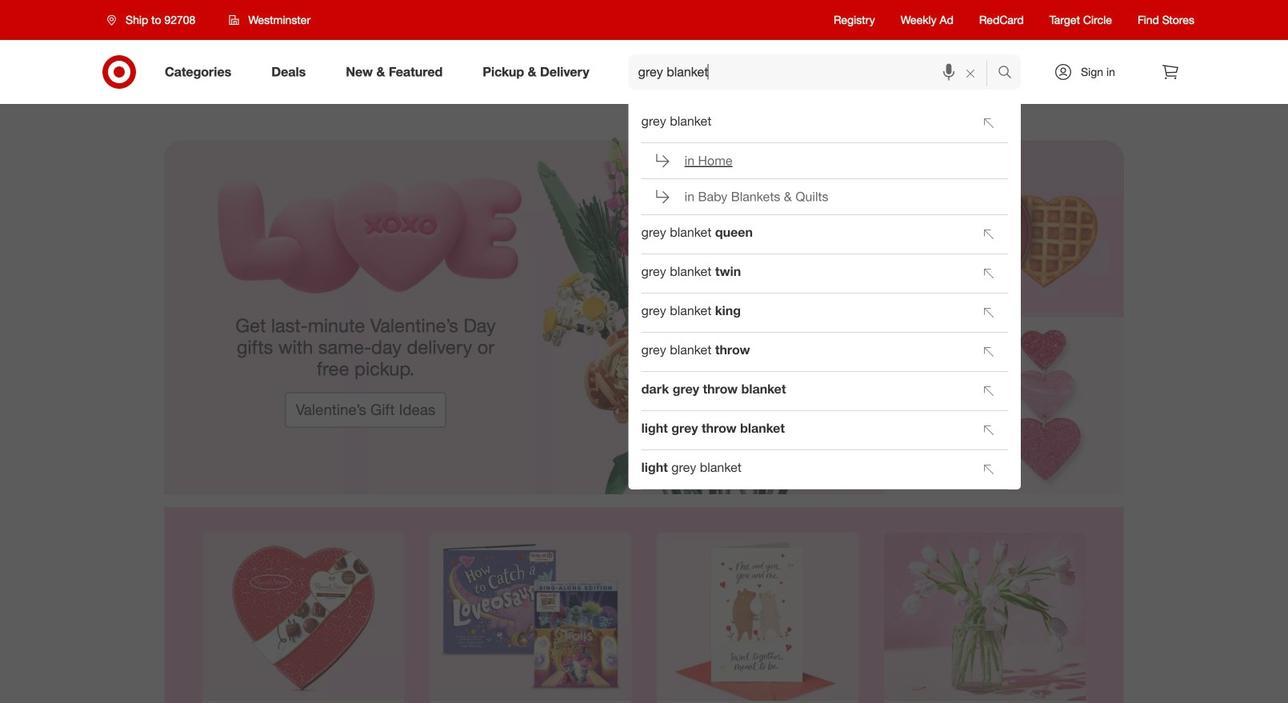 Task type: vqa. For each thing, say whether or not it's contained in the screenshot.
LOVE image
yes



Task type: locate. For each thing, give the bounding box(es) containing it.
love image
[[164, 104, 1124, 495]]



Task type: describe. For each thing, give the bounding box(es) containing it.
What can we help you find? suggestions appear below search field
[[629, 54, 1002, 90]]



